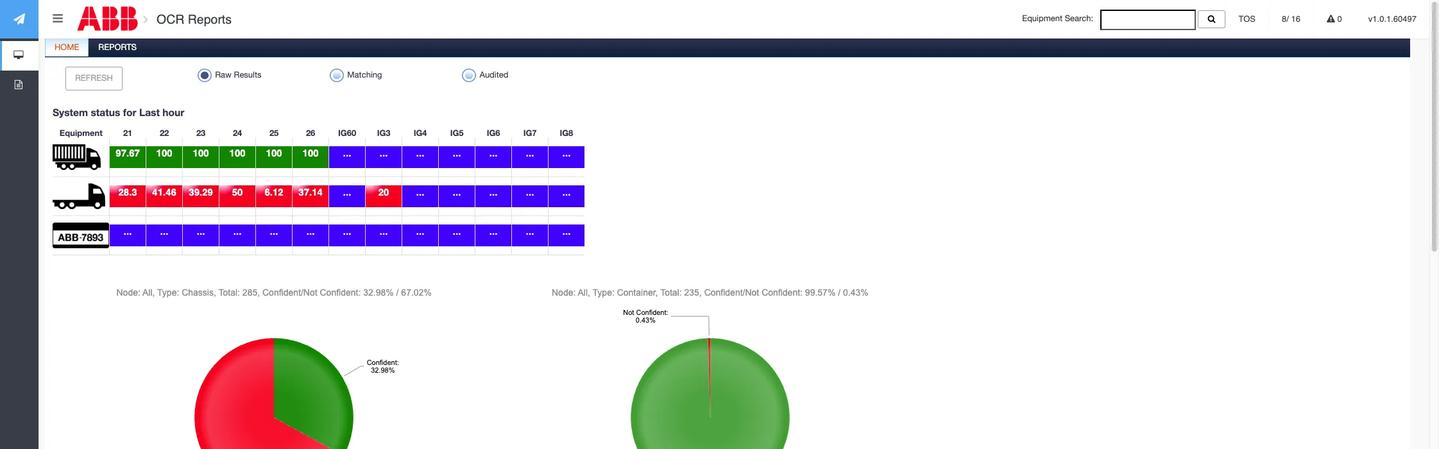 Task type: locate. For each thing, give the bounding box(es) containing it.
equipment search:
[[1022, 14, 1101, 23]]

0 horizontal spatial reports
[[98, 42, 137, 52]]

3 100 from the left
[[230, 147, 246, 158]]

100 down 22
[[156, 147, 172, 158]]

equipment down the system in the left top of the page
[[60, 128, 103, 138]]

1 horizontal spatial equipment
[[1022, 14, 1063, 23]]

reports right ocr
[[188, 12, 232, 26]]

home
[[55, 42, 79, 52]]

26
[[306, 128, 315, 138]]

navigation
[[0, 0, 39, 100]]

4 100 from the left
[[266, 147, 282, 158]]

50
[[232, 187, 243, 197]]

100 down "24"
[[230, 147, 246, 158]]

equipment left search:
[[1022, 14, 1063, 23]]

...
[[343, 147, 351, 158], [380, 147, 388, 158], [416, 147, 424, 158], [453, 147, 461, 158], [490, 147, 498, 158], [526, 147, 534, 158], [563, 147, 571, 158], [343, 187, 351, 197], [416, 187, 424, 197], [453, 187, 461, 197], [490, 187, 498, 197], [526, 187, 534, 197], [563, 187, 571, 197], [124, 226, 132, 237], [160, 226, 168, 237], [197, 226, 205, 237], [234, 226, 242, 237], [270, 226, 278, 237], [307, 226, 315, 237], [343, 226, 351, 237], [380, 226, 388, 237], [416, 226, 424, 237], [453, 226, 461, 237], [490, 226, 498, 237], [526, 226, 534, 237], [563, 226, 571, 237]]

tos
[[1239, 14, 1256, 24]]

0
[[1336, 14, 1342, 24]]

0 horizontal spatial equipment
[[60, 128, 103, 138]]

refresh
[[75, 73, 113, 83]]

for
[[123, 106, 136, 118]]

100 down 26
[[303, 147, 319, 158]]

container image
[[53, 144, 101, 170]]

system
[[53, 106, 88, 118]]

97.67
[[116, 147, 140, 158]]

last
[[139, 106, 160, 118]]

search image
[[1208, 15, 1216, 23]]

reports link
[[89, 35, 146, 61]]

1 vertical spatial equipment
[[60, 128, 103, 138]]

reports up refresh
[[98, 42, 137, 52]]

0 vertical spatial equipment
[[1022, 14, 1063, 23]]

equipment inside system status for last hour tab panel
[[60, 128, 103, 138]]

audited
[[480, 70, 509, 80]]

home link
[[46, 35, 88, 61]]

8/
[[1282, 14, 1289, 24]]

equipment
[[1022, 14, 1063, 23], [60, 128, 103, 138]]

raw results
[[215, 70, 262, 80]]

2 100 from the left
[[193, 147, 209, 158]]

100
[[156, 147, 172, 158], [193, 147, 209, 158], [230, 147, 246, 158], [266, 147, 282, 158], [303, 147, 319, 158]]

24
[[233, 128, 242, 138]]

100 down 25
[[266, 147, 282, 158]]

status
[[91, 106, 120, 118]]

37.14
[[299, 187, 323, 197]]

1 vertical spatial reports
[[98, 42, 137, 52]]

bars image
[[53, 13, 63, 24]]

matching
[[347, 70, 382, 80]]

reports
[[188, 12, 232, 26], [98, 42, 137, 52]]

1 horizontal spatial reports
[[188, 12, 232, 26]]

tos button
[[1226, 0, 1269, 39]]

8/ 16
[[1282, 14, 1301, 24]]

ocr reports
[[153, 12, 232, 26]]

100 down 23
[[193, 147, 209, 158]]

refresh button
[[65, 67, 123, 90]]

chassis image
[[53, 183, 105, 209]]

None field
[[1101, 10, 1196, 30]]



Task type: vqa. For each thing, say whether or not it's contained in the screenshot.
'97.67' at left top
yes



Task type: describe. For each thing, give the bounding box(es) containing it.
raw
[[215, 70, 232, 80]]

ig4
[[414, 128, 427, 138]]

hour
[[163, 106, 184, 118]]

system status for last hour
[[53, 106, 184, 118]]

0 vertical spatial reports
[[188, 12, 232, 26]]

ocr
[[157, 12, 184, 26]]

ig5
[[450, 128, 464, 138]]

results
[[234, 70, 262, 80]]

5 100 from the left
[[303, 147, 319, 158]]

system status for last hour tab panel
[[43, 57, 1413, 449]]

20
[[379, 187, 389, 197]]

25
[[269, 128, 279, 138]]

8/ 16 button
[[1269, 0, 1314, 39]]

system status for last hour tab list
[[43, 35, 1413, 449]]

equipment for equipment
[[60, 128, 103, 138]]

ig8
[[560, 128, 573, 138]]

1 100 from the left
[[156, 147, 172, 158]]

ig7
[[523, 128, 537, 138]]

reports inside "link"
[[98, 42, 137, 52]]

equipment for equipment search:
[[1022, 14, 1063, 23]]

6.12
[[265, 187, 283, 197]]

39.29
[[189, 187, 213, 197]]

21
[[123, 128, 132, 138]]

41.46
[[152, 187, 176, 197]]

search:
[[1065, 14, 1094, 23]]

v1.0.1.60497
[[1369, 14, 1417, 24]]

22
[[160, 128, 169, 138]]

0 button
[[1314, 0, 1355, 39]]

23
[[196, 128, 206, 138]]

v1.0.1.60497 button
[[1356, 0, 1430, 39]]

warning image
[[1327, 15, 1336, 23]]

ig6
[[487, 128, 500, 138]]

ig60
[[338, 128, 356, 138]]

16
[[1292, 14, 1301, 24]]

licenseplate image
[[53, 223, 109, 248]]

28.3
[[118, 187, 137, 197]]

ig3
[[377, 128, 391, 138]]



